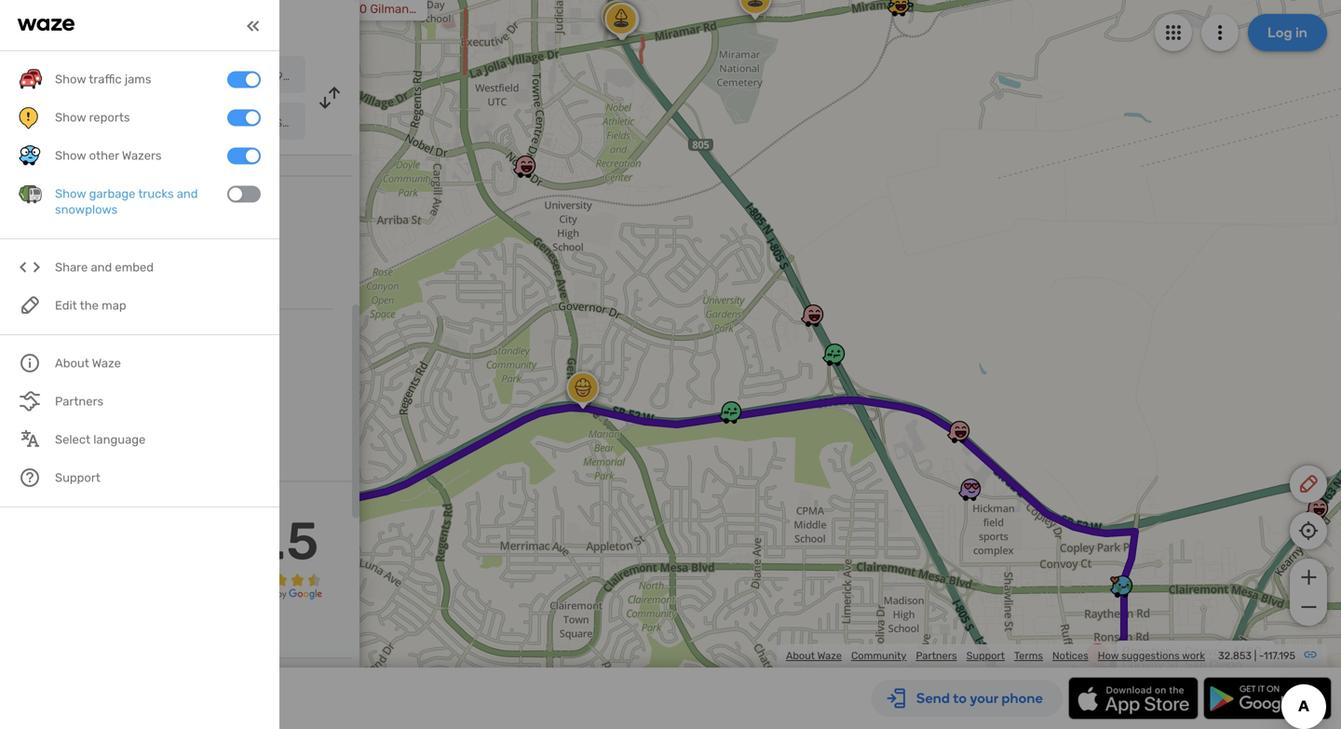 Task type: locate. For each thing, give the bounding box(es) containing it.
- right |
[[1260, 650, 1264, 662]]

summary
[[65, 497, 122, 512]]

0 horizontal spatial san
[[122, 223, 145, 238]]

diego,
[[148, 223, 186, 238], [1210, 658, 1245, 672]]

4690 left 117.195 at the right bottom
[[1233, 645, 1262, 659]]

convoy up 'destination'
[[135, 115, 181, 130]]

diego
[[235, 68, 270, 84]]

0 vertical spatial san
[[209, 68, 232, 84]]

st, up share and embed
[[102, 223, 118, 238]]

partners
[[916, 650, 957, 662]]

about waze link
[[786, 650, 842, 662]]

store image
[[19, 440, 41, 463]]

about waze community partners support terms notices how suggestions work
[[786, 650, 1206, 662]]

- left work
[[1176, 645, 1182, 659]]

states
[[233, 223, 272, 238], [1163, 671, 1200, 685]]

st, inside bonchon - convoy 4690 convoy st, san diego, united states
[[102, 223, 118, 238]]

destination
[[129, 145, 198, 161]]

starting point button
[[19, 145, 101, 174]]

0 horizontal spatial 4690
[[19, 223, 51, 238]]

0 vertical spatial diego,
[[148, 223, 186, 238]]

university of california san diego button
[[54, 56, 306, 93]]

11:30
[[123, 406, 154, 422]]

(858) 836-1287
[[56, 332, 150, 347]]

- up share and embed
[[104, 197, 114, 219]]

computer image
[[19, 366, 41, 388]]

of
[[132, 68, 145, 84]]

1 vertical spatial st,
[[1167, 658, 1183, 672]]

0 horizontal spatial states
[[233, 223, 272, 238]]

bonchon for bonchon - convoy 4690 convoy st, san diego, united states
[[19, 197, 100, 219]]

1 horizontal spatial san
[[209, 68, 232, 84]]

2 vertical spatial san
[[1186, 658, 1207, 672]]

bonchon right how
[[1123, 645, 1173, 659]]

1 horizontal spatial diego,
[[1210, 658, 1245, 672]]

states inside bonchon - convoy 4690 convoy st, san diego, united states
[[233, 223, 272, 238]]

notices link
[[1053, 650, 1089, 662]]

(858) 836-1287 link
[[56, 332, 150, 347]]

convoy,
[[1185, 645, 1230, 659]]

united down suggestions at the bottom right of the page
[[1123, 671, 1160, 685]]

united inside bonchon - convoy, 4690 convoy st, san diego, united states
[[1123, 671, 1160, 685]]

st,
[[102, 223, 118, 238], [1167, 658, 1183, 672]]

1 vertical spatial san
[[122, 223, 145, 238]]

- inside bonchon - convoy 4690 convoy st, san diego, united states
[[104, 197, 114, 219]]

0 vertical spatial st,
[[102, 223, 118, 238]]

0 vertical spatial bonchon
[[68, 115, 123, 130]]

1 horizontal spatial united
[[1123, 671, 1160, 685]]

san up embed
[[122, 223, 145, 238]]

how
[[1098, 650, 1119, 662]]

services
[[98, 443, 149, 459]]

bonchon down starting point "button"
[[19, 197, 100, 219]]

states inside bonchon - convoy, 4690 convoy st, san diego, united states
[[1163, 671, 1200, 685]]

1 horizontal spatial st,
[[1167, 658, 1183, 672]]

4690 inside bonchon - convoy 4690 convoy st, san diego, united states
[[19, 223, 51, 238]]

1 horizontal spatial 4690
[[1233, 645, 1262, 659]]

4690 inside bonchon - convoy, 4690 convoy st, san diego, united states
[[1233, 645, 1262, 659]]

0 vertical spatial states
[[233, 223, 272, 238]]

bonchon - convoy
[[68, 115, 181, 130]]

1 horizontal spatial states
[[1163, 671, 1200, 685]]

- inside button
[[126, 115, 132, 130]]

location image
[[19, 110, 41, 132]]

1 vertical spatial 4690
[[1233, 645, 1262, 659]]

san inside bonchon - convoy, 4690 convoy st, san diego, united states
[[1186, 658, 1207, 672]]

0 horizontal spatial st,
[[102, 223, 118, 238]]

convoy up the share on the top left of the page
[[54, 223, 99, 238]]

2 vertical spatial bonchon
[[1123, 645, 1173, 659]]

states for convoy
[[233, 223, 272, 238]]

convoy right how
[[1123, 658, 1164, 672]]

onsite
[[56, 443, 95, 459]]

diego, inside bonchon - convoy 4690 convoy st, san diego, united states
[[148, 223, 186, 238]]

bonchon inside bonchon - convoy, 4690 convoy st, san diego, united states
[[1123, 645, 1173, 659]]

bonchon - convoy, 4690 convoy st, san diego, united states
[[1123, 645, 1262, 685]]

diego, for convoy
[[148, 223, 186, 238]]

directions
[[171, 15, 248, 35]]

-
[[126, 115, 132, 130], [104, 197, 114, 219], [157, 406, 163, 422], [1176, 645, 1182, 659], [1260, 650, 1264, 662]]

2 horizontal spatial san
[[1186, 658, 1207, 672]]

1 vertical spatial united
[[1123, 671, 1160, 685]]

bonchon inside button
[[68, 115, 123, 130]]

terms
[[1015, 650, 1044, 662]]

1 vertical spatial bonchon
[[19, 197, 100, 219]]

0 vertical spatial united
[[189, 223, 229, 238]]

- inside bonchon - convoy, 4690 convoy st, san diego, united states
[[1176, 645, 1182, 659]]

4690
[[19, 223, 51, 238], [1233, 645, 1262, 659]]

partners link
[[916, 650, 957, 662]]

san inside bonchon - convoy 4690 convoy st, san diego, united states
[[122, 223, 145, 238]]

support
[[967, 650, 1005, 662]]

call image
[[19, 328, 41, 351]]

1287
[[121, 332, 150, 347]]

united
[[189, 223, 229, 238], [1123, 671, 1160, 685]]

university
[[68, 68, 129, 84]]

point
[[70, 145, 101, 161]]

united inside bonchon - convoy 4690 convoy st, san diego, united states
[[189, 223, 229, 238]]

review summary
[[19, 497, 122, 512]]

23:30
[[166, 406, 201, 422]]

diego, up share and embed 'link' at the left of page
[[148, 223, 186, 238]]

1 vertical spatial states
[[1163, 671, 1200, 685]]

st, for convoy,
[[1167, 658, 1183, 672]]

4690 up code image
[[19, 223, 51, 238]]

california
[[148, 68, 206, 84]]

bonchon up point
[[68, 115, 123, 130]]

bonchon
[[68, 115, 123, 130], [19, 197, 100, 219], [1123, 645, 1173, 659]]

onsite services button
[[56, 443, 171, 459]]

st, left convoy,
[[1167, 658, 1183, 672]]

open now: 11:30 - 23:30
[[56, 406, 201, 422]]

- up 'destination'
[[126, 115, 132, 130]]

st, for convoy
[[102, 223, 118, 238]]

convoy
[[135, 115, 181, 130], [118, 197, 186, 219], [54, 223, 99, 238], [1123, 658, 1164, 672]]

st, inside bonchon - convoy, 4690 convoy st, san diego, united states
[[1167, 658, 1183, 672]]

|
[[1255, 650, 1257, 662]]

- for bonchon - convoy 4690 convoy st, san diego, united states
[[104, 197, 114, 219]]

suggestions
[[1122, 650, 1180, 662]]

0 horizontal spatial diego,
[[148, 223, 186, 238]]

san
[[209, 68, 232, 84], [122, 223, 145, 238], [1186, 658, 1207, 672]]

san left 32.853
[[1186, 658, 1207, 672]]

share
[[55, 260, 88, 275]]

destination button
[[129, 145, 198, 176]]

diego, left |
[[1210, 658, 1245, 672]]

united up share and embed 'link' at the left of page
[[189, 223, 229, 238]]

diego, inside bonchon - convoy, 4690 convoy st, san diego, united states
[[1210, 658, 1245, 672]]

san left diego
[[209, 68, 232, 84]]

bonchon inside bonchon - convoy 4690 convoy st, san diego, united states
[[19, 197, 100, 219]]

0 vertical spatial 4690
[[19, 223, 51, 238]]

onsite services
[[56, 443, 149, 459]]

embed
[[115, 260, 154, 275]]

community link
[[852, 650, 907, 662]]

states for convoy,
[[1163, 671, 1200, 685]]

driving
[[111, 15, 167, 35]]

0 horizontal spatial united
[[189, 223, 229, 238]]

1 vertical spatial diego,
[[1210, 658, 1245, 672]]

review
[[19, 497, 62, 512]]

starting
[[19, 145, 67, 161]]

diego, for convoy,
[[1210, 658, 1245, 672]]



Task type: vqa. For each thing, say whether or not it's contained in the screenshot.
Baton in the 'button'
no



Task type: describe. For each thing, give the bounding box(es) containing it.
117.195
[[1264, 650, 1296, 662]]

bonchon for bonchon - convoy
[[68, 115, 123, 130]]

university of california san diego
[[68, 68, 270, 84]]

open
[[56, 406, 88, 422]]

now:
[[91, 406, 120, 422]]

bonchon - convoy 4690 convoy st, san diego, united states
[[19, 197, 272, 238]]

san inside university of california san diego button
[[209, 68, 232, 84]]

(858)
[[56, 332, 88, 347]]

link image
[[1303, 648, 1318, 662]]

notices
[[1053, 650, 1089, 662]]

32.853
[[1219, 650, 1252, 662]]

current location image
[[19, 63, 41, 86]]

convoy down destination button
[[118, 197, 186, 219]]

zoom in image
[[1297, 566, 1321, 589]]

32.853 | -117.195
[[1219, 650, 1296, 662]]

and
[[91, 260, 112, 275]]

convoy inside bonchon - convoy, 4690 convoy st, san diego, united states
[[1123, 658, 1164, 672]]

how suggestions work link
[[1098, 650, 1206, 662]]

zoom out image
[[1297, 596, 1321, 619]]

code image
[[19, 256, 42, 279]]

driving directions
[[111, 15, 248, 35]]

united for convoy
[[189, 223, 229, 238]]

bonchon for bonchon - convoy, 4690 convoy st, san diego, united states
[[1123, 645, 1173, 659]]

convoy inside button
[[135, 115, 181, 130]]

about
[[786, 650, 815, 662]]

terms link
[[1015, 650, 1044, 662]]

- for bonchon - convoy, 4690 convoy st, san diego, united states
[[1176, 645, 1182, 659]]

share and embed link
[[19, 249, 261, 287]]

4690 for convoy
[[19, 223, 51, 238]]

work
[[1182, 650, 1206, 662]]

share and embed
[[55, 260, 154, 275]]

pencil image
[[1298, 473, 1320, 496]]

community
[[852, 650, 907, 662]]

san for convoy,
[[1186, 658, 1207, 672]]

waze
[[818, 650, 842, 662]]

clock image
[[19, 403, 41, 425]]

united for convoy,
[[1123, 671, 1160, 685]]

4690 for convoy,
[[1233, 645, 1262, 659]]

starting point
[[19, 145, 101, 161]]

- right 11:30 at the bottom left of page
[[157, 406, 163, 422]]

836-
[[92, 332, 121, 347]]

4.5
[[239, 511, 319, 573]]

support link
[[967, 650, 1005, 662]]

san for convoy
[[122, 223, 145, 238]]

bonchon - convoy button
[[54, 102, 306, 140]]

- for bonchon - convoy
[[126, 115, 132, 130]]



